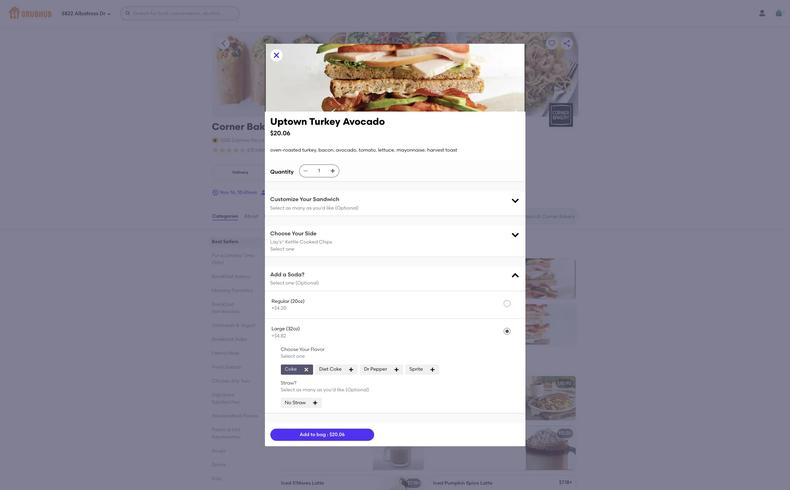 Task type: locate. For each thing, give the bounding box(es) containing it.
(optional) down sandwich
[[335, 205, 359, 211]]

0 vertical spatial many
[[292, 205, 305, 211]]

any
[[231, 378, 240, 384]]

$7.18 +
[[559, 480, 572, 486], [408, 481, 421, 486]]

add inside add a soda? select one (optional)
[[270, 271, 282, 278]]

pancakes down "blueberries"
[[315, 404, 337, 410]]

sandwiches up oatmeals
[[212, 309, 240, 315]]

you'd inside straw? select as many as you'd like (optional)
[[323, 387, 336, 393]]

for inside tab
[[212, 253, 219, 259]]

best inside tab
[[212, 239, 222, 245]]

uptown up $15.24 at the right
[[465, 277, 483, 283]]

svg image
[[775, 9, 783, 17], [125, 11, 131, 16], [272, 51, 280, 59], [330, 168, 336, 174], [511, 230, 520, 240], [394, 367, 399, 372], [430, 367, 435, 372]]

breakfast sandwiches tab
[[212, 301, 259, 315]]

0 horizontal spatial turkey
[[309, 116, 341, 127]]

uptown inside uptown turkey avocado $15.24
[[465, 277, 483, 283]]

0 vertical spatial order
[[390, 148, 401, 153]]

0 vertical spatial sandwiches
[[212, 309, 240, 315]]

+$4.20
[[272, 305, 286, 311]]

one down $13.38
[[296, 354, 305, 359]]

0 horizontal spatial add
[[270, 271, 282, 278]]

select inside choose your flavor select one
[[281, 354, 295, 359]]

select for choose
[[281, 354, 295, 359]]

customize your sandwich select as many as you'd like (optional)
[[270, 196, 359, 211]]

order inside button
[[297, 190, 309, 195]]

categories
[[212, 213, 238, 219]]

1 vertical spatial only!
[[343, 361, 362, 369]]

main navigation navigation
[[0, 0, 790, 26]]

choose inside choose your flavor select one
[[281, 347, 299, 353]]

bag
[[317, 432, 326, 438]]

your for sandwich
[[300, 196, 312, 203]]

best sellers tab
[[212, 238, 259, 245]]

coke right diet
[[330, 367, 342, 372]]

0 vertical spatial you'd
[[313, 205, 325, 211]]

fresh up buttermilk
[[300, 397, 312, 403]]

1 vertical spatial s'mores
[[293, 481, 311, 486]]

0 horizontal spatial +
[[418, 481, 421, 486]]

0 vertical spatial one
[[286, 246, 294, 252]]

breakfast
[[212, 274, 234, 280], [212, 302, 234, 307], [212, 337, 234, 342]]

select inside add a soda? select one (optional)
[[270, 280, 285, 286]]

nov
[[220, 190, 229, 195]]

coke up straw?
[[285, 367, 297, 372]]

0 horizontal spatial a
[[220, 253, 224, 259]]

mayonnaise,
[[397, 147, 426, 153]]

1 horizontal spatial add
[[300, 432, 310, 438]]

(optional) down the soda?
[[296, 280, 319, 286]]

0 horizontal spatial uptown
[[270, 116, 307, 127]]

2 vertical spatial one
[[296, 354, 305, 359]]

add for add a soda?
[[270, 271, 282, 278]]

1 vertical spatial for a limited time only!
[[276, 361, 362, 369]]

0 horizontal spatial dr
[[100, 10, 106, 17]]

turkey
[[309, 116, 341, 127], [484, 277, 499, 283]]

blueberry for blueberry pancakes
[[281, 381, 304, 387]]

3 sandwiches from the top
[[212, 434, 240, 440]]

oven-
[[270, 147, 283, 153]]

blueberry pancakes
[[281, 381, 328, 387]]

& left yogurt
[[236, 323, 239, 329]]

limited down choose your flavor select one
[[295, 361, 322, 369]]

uptown for uptown turkey avocado $20.06
[[270, 116, 307, 127]]

for a limited time only! up breakfast bakery at the bottom left of the page
[[212, 253, 254, 266]]

on down cooked
[[307, 247, 313, 253]]

1 horizontal spatial $20.06
[[330, 432, 345, 438]]

choose for side
[[270, 230, 291, 237]]

your up kettle
[[292, 230, 304, 237]]

side
[[305, 230, 317, 237]]

favorites
[[232, 288, 253, 294]]

our
[[281, 404, 289, 410]]

$20.06 inside 'uptown turkey avocado $20.06'
[[270, 129, 291, 137]]

blueberries
[[313, 397, 339, 403]]

chips
[[319, 239, 332, 245]]

1 vertical spatial on
[[340, 397, 346, 403]]

choose for two
[[212, 378, 230, 384]]

corner bakery
[[212, 121, 280, 132]]

oven-roasted turkey, bacon, avocado, tomato, lettuce, mayonnaise, harvest toast
[[270, 147, 457, 153]]

a down choose your flavor select one
[[289, 361, 294, 369]]

your
[[300, 196, 312, 203], [292, 230, 304, 237], [300, 347, 310, 353]]

family meal tab
[[212, 350, 259, 357]]

option group containing pickup
[[212, 164, 328, 181]]

choose up signature
[[212, 378, 230, 384]]

time down "flavor"
[[324, 361, 342, 369]]

sandwiches for signature
[[212, 399, 240, 405]]

uptown up 3
[[270, 116, 307, 127]]

dr left pepper at the left bottom
[[364, 367, 369, 372]]

your inside customize your sandwich select as many as you'd like (optional)
[[300, 196, 312, 203]]

only! up breakfast bakery at the bottom left of the page
[[212, 260, 224, 266]]

0 vertical spatial only!
[[212, 260, 224, 266]]

for a limited time only! down "flavor"
[[276, 361, 362, 369]]

(optional) up of
[[346, 387, 369, 393]]

0 horizontal spatial coke
[[285, 367, 297, 372]]

dr
[[100, 10, 106, 17], [364, 367, 369, 372]]

bakery inside tab
[[235, 274, 251, 280]]

handcrafted
[[212, 413, 242, 419]]

s'mores
[[281, 431, 299, 437], [293, 481, 311, 486]]

sandwiches down panini
[[212, 434, 240, 440]]

choose up lay's®
[[270, 230, 291, 237]]

pancakes up compote,
[[305, 381, 328, 387]]

select
[[270, 205, 285, 211], [270, 246, 285, 252], [270, 280, 285, 286], [281, 354, 295, 359], [281, 387, 295, 393]]

sandwiches down signature
[[212, 399, 240, 405]]

& inside panini & hot sandwiches
[[227, 427, 231, 433]]

2 iced from the left
[[433, 481, 443, 486]]

large (32oz) +$4.82
[[272, 326, 300, 339]]

as down blueberry pancakes at the bottom
[[296, 387, 302, 393]]

choose your flavor select one
[[281, 347, 325, 359]]

uptown for uptown turkey avocado $15.24
[[465, 277, 483, 283]]

breakfast down oatmeals
[[212, 337, 234, 342]]

breakfast sides
[[212, 337, 247, 342]]

pickup 1.4 mi
[[293, 167, 307, 178]]

1 vertical spatial you'd
[[323, 387, 336, 393]]

signature sandwiches tab
[[212, 392, 259, 406]]

breakfast for breakfast bakery
[[212, 274, 234, 280]]

your down 'start group order'
[[300, 196, 312, 203]]

1 horizontal spatial best
[[276, 237, 291, 246]]

$10.90
[[557, 381, 572, 387]]

breakfast up morning
[[212, 274, 234, 280]]

sandwiches inside tab
[[212, 399, 240, 405]]

a down best sellers
[[220, 253, 224, 259]]

0 horizontal spatial &
[[227, 427, 231, 433]]

start group order
[[269, 190, 309, 195]]

1 horizontal spatial turkey
[[484, 277, 499, 283]]

sandwich
[[313, 196, 339, 203]]

(optional) inside add a soda? select one (optional)
[[296, 280, 319, 286]]

breakfast inside breakfast sandwiches
[[212, 302, 234, 307]]

mi
[[300, 173, 305, 178]]

0 vertical spatial your
[[300, 196, 312, 203]]

choose for flavor
[[281, 347, 299, 353]]

1 horizontal spatial sellers
[[293, 237, 317, 246]]

0 vertical spatial &
[[236, 323, 239, 329]]

blueberry inside blueberry compote, whipped cream, fresh blueberries on top of our buttermilk pancakes
[[281, 390, 303, 396]]

save this restaurant image
[[548, 39, 556, 48]]

sellers inside best sellers most ordered on grubhub
[[293, 237, 317, 246]]

food
[[299, 148, 308, 153]]

0 vertical spatial fresh
[[212, 364, 224, 370]]

on
[[307, 247, 313, 253], [340, 397, 346, 403]]

breakfast sides tab
[[212, 336, 259, 343]]

2 blueberry from the top
[[281, 390, 303, 396]]

choose inside tab
[[212, 378, 230, 384]]

on down "whipped" in the left bottom of the page
[[340, 397, 346, 403]]

1 vertical spatial a
[[283, 271, 286, 278]]

1 horizontal spatial fresh
[[300, 397, 312, 403]]

0 vertical spatial breakfast
[[212, 274, 234, 280]]

1 blueberry from the top
[[281, 381, 304, 387]]

$20.06 up ste
[[270, 129, 291, 137]]

pastas
[[243, 413, 258, 419]]

1 vertical spatial bakery
[[235, 274, 251, 280]]

2 horizontal spatial a
[[289, 361, 294, 369]]

1 vertical spatial like
[[337, 387, 345, 393]]

select up regular
[[270, 280, 285, 286]]

morning favorites
[[212, 288, 253, 294]]

2 breakfast from the top
[[212, 302, 234, 307]]

you'd down sandwich
[[313, 205, 325, 211]]

a left the soda?
[[283, 271, 286, 278]]

as down 'start group order'
[[306, 205, 312, 211]]

ordered
[[288, 247, 306, 253]]

your left "flavor"
[[300, 347, 310, 353]]

straw? select as many as you'd like (optional)
[[281, 380, 369, 393]]

flavor
[[311, 347, 325, 353]]

as up "blueberries"
[[317, 387, 322, 393]]

1 coke from the left
[[285, 367, 297, 372]]

on time delivery
[[325, 148, 357, 153]]

nov 16, 10:45am button
[[212, 187, 257, 199]]

choose down $13.38
[[281, 347, 299, 353]]

for down best sellers
[[212, 253, 219, 259]]

0 horizontal spatial only!
[[212, 260, 224, 266]]

select inside customize your sandwich select as many as you'd like (optional)
[[270, 205, 285, 211]]

1 vertical spatial breakfast
[[212, 302, 234, 307]]

many inside customize your sandwich select as many as you'd like (optional)
[[292, 205, 305, 211]]

1 vertical spatial turkey
[[484, 277, 499, 283]]

2 vertical spatial a
[[289, 361, 294, 369]]

1 horizontal spatial time
[[324, 361, 342, 369]]

2 coke from the left
[[330, 367, 342, 372]]

bakery up "la"
[[247, 121, 280, 132]]

morning favorites tab
[[212, 287, 259, 294]]

1 vertical spatial $20.06
[[330, 432, 345, 438]]

2 sandwiches from the top
[[212, 399, 240, 405]]

&
[[236, 323, 239, 329], [227, 427, 231, 433]]

select down +$4.82
[[281, 354, 295, 359]]

1 vertical spatial fresh
[[300, 397, 312, 403]]

breakfast down morning
[[212, 302, 234, 307]]

one inside choose your flavor select one
[[296, 354, 305, 359]]

0 horizontal spatial avocado
[[343, 116, 385, 127]]

best sellers
[[212, 239, 238, 245]]

2 vertical spatial sandwiches
[[212, 434, 240, 440]]

1 horizontal spatial a
[[283, 271, 286, 278]]

pickup
[[293, 167, 307, 172]]

0 vertical spatial for a limited time only!
[[212, 253, 254, 266]]

top
[[347, 397, 355, 403]]

1 vertical spatial blueberry
[[281, 390, 303, 396]]

0 vertical spatial like
[[327, 205, 334, 211]]

& inside tab
[[236, 323, 239, 329]]

one inside add a soda? select one (optional)
[[286, 280, 294, 286]]

3
[[289, 137, 291, 143]]

fresh down the family
[[212, 364, 224, 370]]

sellers for best sellers
[[223, 239, 238, 245]]

1 vertical spatial for
[[276, 361, 287, 369]]

add left the soda?
[[270, 271, 282, 278]]

breakfast sandwiches
[[212, 302, 240, 315]]

limited
[[225, 253, 242, 259], [295, 361, 322, 369]]

0 vertical spatial blueberry
[[281, 381, 304, 387]]

time down 'best sellers' tab
[[243, 253, 254, 259]]

your inside choose your flavor select one
[[300, 347, 310, 353]]

for a limited time only!
[[212, 253, 254, 266], [276, 361, 362, 369]]

svg image
[[107, 12, 111, 16], [303, 168, 308, 174], [212, 189, 219, 196], [511, 196, 520, 205], [511, 271, 520, 281], [304, 367, 309, 372], [349, 367, 354, 372], [313, 401, 318, 406]]

sandwiches for breakfast
[[212, 309, 240, 315]]

your for side
[[292, 230, 304, 237]]

uptown turkey avocado $20.06
[[270, 116, 385, 137]]

coke
[[285, 367, 297, 372], [330, 367, 342, 372]]

for a limited time only! inside for a limited time only! tab
[[212, 253, 254, 266]]

like inside customize your sandwich select as many as you'd like (optional)
[[327, 205, 334, 211]]

iced s'mores latte
[[281, 481, 324, 486]]

0 vertical spatial time
[[243, 253, 254, 259]]

soups tab
[[212, 448, 259, 455]]

oatmeals & yogurt
[[212, 323, 255, 329]]

rustic
[[282, 323, 297, 328]]

fresh salads
[[212, 364, 241, 370]]

1 horizontal spatial like
[[337, 387, 345, 393]]

for
[[212, 253, 219, 259], [276, 361, 287, 369]]

lay's®
[[270, 239, 284, 245]]

0 horizontal spatial order
[[297, 190, 309, 195]]

1 horizontal spatial only!
[[343, 361, 362, 369]]

$20.06
[[270, 129, 291, 137], [330, 432, 345, 438]]

0 vertical spatial uptown
[[270, 116, 307, 127]]

add left 'to'
[[300, 432, 310, 438]]

you'd up "blueberries"
[[323, 387, 336, 393]]

0 vertical spatial limited
[[225, 253, 242, 259]]

avocado inside 'uptown turkey avocado $20.06'
[[343, 116, 385, 127]]

1 breakfast from the top
[[212, 274, 234, 280]]

best for best sellers
[[212, 239, 222, 245]]

sellers down side
[[293, 237, 317, 246]]

1 vertical spatial one
[[286, 280, 294, 286]]

1 iced from the left
[[281, 481, 291, 486]]

fresh salads tab
[[212, 364, 259, 371]]

3822 albatross dr
[[61, 10, 106, 17]]

& left hot
[[227, 427, 231, 433]]

bakery up the favorites
[[235, 274, 251, 280]]

order right "group"
[[297, 190, 309, 195]]

best
[[276, 237, 291, 246], [212, 239, 222, 245]]

0 vertical spatial turkey
[[309, 116, 341, 127]]

1 vertical spatial uptown
[[465, 277, 483, 283]]

0 horizontal spatial fresh
[[212, 364, 224, 370]]

3 breakfast from the top
[[212, 337, 234, 342]]

1 horizontal spatial dr
[[364, 367, 369, 372]]

only! right diet coke
[[343, 361, 362, 369]]

turkey,
[[302, 147, 317, 153]]

0 horizontal spatial $7.18 +
[[408, 481, 421, 486]]

one down the soda?
[[286, 280, 294, 286]]

whipped
[[329, 390, 350, 396]]

0 horizontal spatial on
[[307, 247, 313, 253]]

iced for iced pumpkin spice latte
[[433, 481, 443, 486]]

0 vertical spatial avocado
[[343, 116, 385, 127]]

bakery for breakfast bakery
[[235, 274, 251, 280]]

for up straw?
[[276, 361, 287, 369]]

1 vertical spatial avocado
[[500, 277, 521, 283]]

0 horizontal spatial $20.06
[[270, 129, 291, 137]]

one down kettle
[[286, 246, 294, 252]]

$20.06 right ":"
[[330, 432, 345, 438]]

kettle
[[285, 239, 299, 245]]

star icon image
[[212, 147, 219, 154], [219, 147, 226, 154], [226, 147, 232, 154], [232, 147, 239, 154], [239, 147, 246, 154], [239, 147, 246, 154]]

choose
[[270, 230, 291, 237], [281, 347, 299, 353], [212, 378, 230, 384]]

garden gate scrambler (v) image
[[525, 376, 576, 421]]

s'mores inside button
[[281, 431, 299, 437]]

you'd inside customize your sandwich select as many as you'd like (optional)
[[313, 205, 325, 211]]

handcrafted pastas
[[212, 413, 258, 419]]

1 horizontal spatial iced
[[433, 481, 443, 486]]

many down blueberry pancakes at the bottom
[[303, 387, 316, 393]]

best up most
[[276, 237, 291, 246]]

select for customize
[[270, 205, 285, 211]]

0 horizontal spatial for
[[212, 253, 219, 259]]

fresh
[[212, 364, 224, 370], [300, 397, 312, 403]]

0 horizontal spatial iced
[[281, 481, 291, 486]]

1 vertical spatial sandwiches
[[212, 399, 240, 405]]

Input item quantity number field
[[312, 165, 327, 177]]

best up for a limited time only! tab
[[212, 239, 222, 245]]

blueberry for blueberry compote, whipped cream, fresh blueberries on top of our buttermilk pancakes
[[281, 390, 303, 396]]

start group order button
[[261, 187, 309, 199]]

2 vertical spatial breakfast
[[212, 337, 234, 342]]

turkey for uptown turkey avocado $20.06
[[309, 116, 341, 127]]

0 horizontal spatial for a limited time only!
[[212, 253, 254, 266]]

1 vertical spatial many
[[303, 387, 316, 393]]

iced pumpkin spice latte
[[433, 481, 493, 486]]

1 horizontal spatial coke
[[330, 367, 342, 372]]

0 horizontal spatial limited
[[225, 253, 242, 259]]

limited down 'best sellers' tab
[[225, 253, 242, 259]]

1 vertical spatial order
[[297, 190, 309, 195]]

1 vertical spatial your
[[292, 230, 304, 237]]

svg image inside nov 16, 10:45am button
[[212, 189, 219, 196]]

bacon,
[[319, 147, 335, 153]]

1 horizontal spatial $7.18
[[559, 480, 570, 486]]

pancakes inside blueberry compote, whipped cream, fresh blueberries on top of our buttermilk pancakes
[[315, 404, 337, 410]]

many down customize
[[292, 205, 305, 211]]

2 vertical spatial your
[[300, 347, 310, 353]]

sellers up for a limited time only! tab
[[223, 239, 238, 245]]

best inside best sellers most ordered on grubhub
[[276, 237, 291, 246]]

like up "blueberries"
[[337, 387, 345, 393]]

1 horizontal spatial limited
[[295, 361, 322, 369]]

sellers inside tab
[[223, 239, 238, 245]]

1 vertical spatial choose
[[281, 347, 299, 353]]

1 horizontal spatial on
[[340, 397, 346, 403]]

select up reviews
[[270, 205, 285, 211]]

0 horizontal spatial sellers
[[223, 239, 238, 245]]

avocado inside uptown turkey avocado $15.24
[[500, 277, 521, 283]]

0 vertical spatial a
[[220, 253, 224, 259]]

2 vertical spatial (optional)
[[346, 387, 369, 393]]

1 button
[[775, 7, 785, 19]]

turkey inside 'uptown turkey avocado $20.06'
[[309, 116, 341, 127]]

sandwiches inside panini & hot sandwiches
[[212, 434, 240, 440]]

select down straw?
[[281, 387, 295, 393]]

option group
[[212, 164, 328, 181]]

turkey inside uptown turkey avocado $15.24
[[484, 277, 499, 283]]

one for your
[[296, 354, 305, 359]]

family meal
[[212, 351, 239, 356]]

s'mores latte button
[[277, 426, 424, 470]]

0 horizontal spatial like
[[327, 205, 334, 211]]

your inside choose your side lay's® kettle cooked chips select one
[[292, 230, 304, 237]]

dr inside 'main navigation' navigation
[[100, 10, 106, 17]]

about button
[[244, 204, 259, 229]]

1 sandwiches from the top
[[212, 309, 240, 315]]

choose inside choose your side lay's® kettle cooked chips select one
[[270, 230, 291, 237]]

order right correct
[[390, 148, 401, 153]]

uptown inside 'uptown turkey avocado $20.06'
[[270, 116, 307, 127]]

pumpkin
[[445, 481, 465, 486]]

handcrafted pastas tab
[[212, 413, 259, 420]]

like inside straw? select as many as you'd like (optional)
[[337, 387, 345, 393]]

as down customize
[[286, 205, 291, 211]]

like down sandwich
[[327, 205, 334, 211]]

rustic italian $13.38
[[282, 323, 313, 336]]

1 horizontal spatial $7.18 +
[[559, 480, 572, 486]]

0 vertical spatial dr
[[100, 10, 106, 17]]

turkey for uptown turkey avocado $15.24
[[484, 277, 499, 283]]

0 vertical spatial choose
[[270, 230, 291, 237]]

dr pepper
[[364, 367, 387, 372]]

select down lay's®
[[270, 246, 285, 252]]

soda?
[[288, 271, 305, 278]]

two
[[241, 378, 250, 384]]

0 horizontal spatial best
[[212, 239, 222, 245]]

dr right albatross
[[100, 10, 106, 17]]

1 vertical spatial dr
[[364, 367, 369, 372]]

1 vertical spatial add
[[300, 432, 310, 438]]

16,
[[230, 190, 236, 195]]

2 vertical spatial choose
[[212, 378, 230, 384]]

1 horizontal spatial avocado
[[500, 277, 521, 283]]

share icon image
[[563, 39, 571, 48]]

panini & hot sandwiches tab
[[212, 427, 259, 441]]

corner bakery logo image
[[549, 103, 573, 127]]



Task type: vqa. For each thing, say whether or not it's contained in the screenshot.
Star icon
yes



Task type: describe. For each thing, give the bounding box(es) containing it.
meal
[[228, 351, 239, 356]]

a inside tab
[[220, 253, 224, 259]]

one inside choose your side lay's® kettle cooked chips select one
[[286, 246, 294, 252]]

only! inside tab
[[212, 260, 224, 266]]

blueberry pancakes image
[[373, 376, 424, 421]]

pepper
[[371, 367, 387, 372]]

sides
[[235, 337, 247, 342]]

avocado for uptown turkey avocado $20.06
[[343, 116, 385, 127]]

1 horizontal spatial order
[[390, 148, 401, 153]]

reviews button
[[264, 204, 283, 229]]

regular (20oz) +$4.20
[[272, 299, 305, 311]]

roasted
[[283, 147, 301, 153]]

signature sandwiches
[[212, 392, 240, 405]]

subscription pass image
[[212, 138, 219, 143]]

add for add to bag
[[300, 432, 310, 438]]

albatross
[[75, 10, 99, 17]]

1025
[[220, 137, 231, 143]]

fresh inside fresh salads 'tab'
[[212, 364, 224, 370]]

diet coke
[[319, 367, 342, 372]]

$13.38
[[282, 331, 296, 336]]

87
[[363, 147, 368, 153]]

compote,
[[304, 390, 327, 396]]

la
[[259, 137, 265, 143]]

group
[[282, 190, 295, 195]]

reina
[[266, 137, 279, 143]]

avocado for uptown turkey avocado $15.24
[[500, 277, 521, 283]]

latte inside button
[[301, 431, 313, 437]]

sprite
[[410, 367, 423, 372]]

time
[[332, 148, 341, 153]]

$0.00 button
[[429, 426, 576, 470]]

search icon image
[[514, 212, 522, 221]]

choose any two
[[212, 378, 250, 384]]

iced for iced s'mores latte
[[281, 481, 291, 486]]

oatmeals & yogurt tab
[[212, 322, 259, 329]]

ste
[[280, 137, 287, 143]]

yogurt
[[241, 323, 255, 329]]

of
[[356, 397, 360, 403]]

correct order
[[374, 148, 401, 153]]

& for hot
[[227, 427, 231, 433]]

bakery for corner bakery
[[247, 121, 280, 132]]

:
[[327, 432, 328, 438]]

(20oz)
[[291, 299, 305, 304]]

best for best sellers most ordered on grubhub
[[276, 237, 291, 246]]

no straw
[[285, 400, 306, 406]]

drinks tab
[[212, 462, 259, 469]]

salads
[[225, 364, 241, 370]]

lettuce,
[[378, 147, 396, 153]]

3822
[[61, 10, 73, 17]]

hot
[[232, 427, 240, 433]]

(32oz)
[[286, 326, 300, 332]]

breakfast bakery tab
[[212, 273, 259, 280]]

kids tab
[[212, 475, 259, 483]]

iced s'mores latte image
[[373, 476, 424, 490]]

cream,
[[281, 397, 298, 403]]

reviews
[[264, 213, 283, 219]]

1 horizontal spatial for a limited time only!
[[276, 361, 362, 369]]

categories button
[[212, 204, 239, 229]]

1 horizontal spatial for
[[276, 361, 287, 369]]

blueberry compote, whipped cream, fresh blueberries on top of our buttermilk pancakes
[[281, 390, 360, 410]]

a inside add a soda? select one (optional)
[[283, 271, 286, 278]]

good
[[287, 148, 298, 153]]

time inside tab
[[243, 253, 254, 259]]

de
[[251, 137, 258, 143]]

breakfast for breakfast sandwiches
[[212, 302, 234, 307]]

1 vertical spatial limited
[[295, 361, 322, 369]]

straw
[[293, 400, 306, 406]]

1.4
[[294, 173, 299, 178]]

choose any two tab
[[212, 378, 259, 385]]

sellers for best sellers most ordered on grubhub
[[293, 237, 317, 246]]

631 ratings
[[247, 147, 272, 153]]

limited inside tab
[[225, 253, 242, 259]]

large
[[272, 326, 285, 332]]

one for a
[[286, 280, 294, 286]]

93
[[276, 147, 281, 153]]

signature
[[212, 392, 234, 398]]

breakfast for breakfast sides
[[212, 337, 234, 342]]

svg image inside 'main navigation' navigation
[[107, 12, 111, 16]]

caret left icon image
[[219, 39, 228, 48]]

people icon image
[[261, 189, 268, 196]]

Search Corner Bakery search field
[[524, 213, 576, 220]]

corner
[[212, 121, 245, 132]]

quantity
[[270, 169, 294, 175]]

select inside straw? select as many as you'd like (optional)
[[281, 387, 295, 393]]

select inside choose your side lay's® kettle cooked chips select one
[[270, 246, 285, 252]]

select for add
[[270, 280, 285, 286]]

cooked
[[300, 239, 318, 245]]

s'mores latte image
[[373, 426, 424, 470]]

on inside best sellers most ordered on grubhub
[[307, 247, 313, 253]]

on inside blueberry compote, whipped cream, fresh blueberries on top of our buttermilk pancakes
[[340, 397, 346, 403]]

1025 camino de la reina ste 3
[[220, 137, 291, 143]]

toast
[[446, 147, 457, 153]]

regular
[[272, 299, 290, 304]]

kids
[[212, 476, 222, 482]]

harvest
[[427, 147, 444, 153]]

svg image inside 1 button
[[775, 9, 783, 17]]

& for yogurt
[[236, 323, 239, 329]]

many inside straw? select as many as you'd like (optional)
[[303, 387, 316, 393]]

pumpkin spice latte image
[[525, 426, 576, 470]]

1
[[783, 10, 785, 16]]

panini & hot sandwiches
[[212, 427, 240, 440]]

1 horizontal spatial +
[[570, 480, 572, 486]]

add a soda? select one (optional)
[[270, 271, 319, 286]]

s'mores latte
[[281, 431, 313, 437]]

oatmeals
[[212, 323, 235, 329]]

0 vertical spatial pancakes
[[305, 381, 328, 387]]

customize
[[270, 196, 299, 203]]

$15.24
[[465, 285, 479, 291]]

about
[[244, 213, 258, 219]]

best sellers most ordered on grubhub
[[276, 237, 335, 253]]

start
[[269, 190, 281, 195]]

0 horizontal spatial $7.18
[[408, 481, 418, 486]]

1 vertical spatial time
[[324, 361, 342, 369]]

spice
[[466, 481, 479, 486]]

(optional) inside straw? select as many as you'd like (optional)
[[346, 387, 369, 393]]

italian
[[298, 323, 313, 328]]

for a limited time only! tab
[[212, 252, 259, 266]]

on
[[325, 148, 331, 153]]

(optional) inside customize your sandwich select as many as you'd like (optional)
[[335, 205, 359, 211]]

your for flavor
[[300, 347, 310, 353]]

$10.90 button
[[429, 376, 576, 421]]

uptown turkey avocado $15.24
[[465, 277, 521, 291]]

fresh inside blueberry compote, whipped cream, fresh blueberries on top of our buttermilk pancakes
[[300, 397, 312, 403]]



